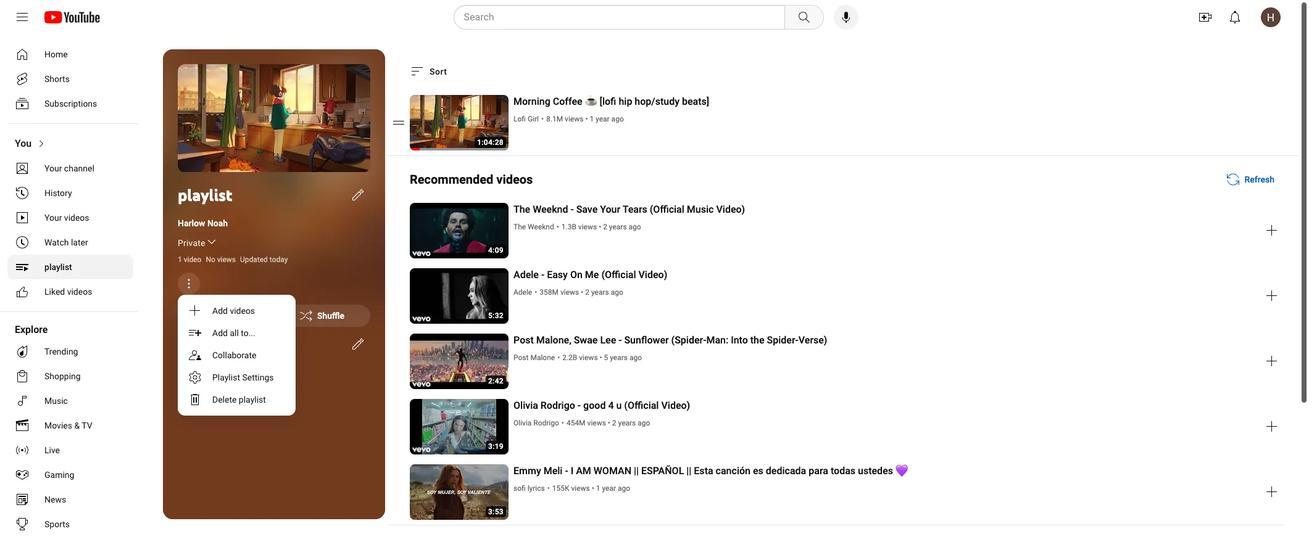 Task type: vqa. For each thing, say whether or not it's contained in the screenshot.


Task type: locate. For each thing, give the bounding box(es) containing it.
1 horizontal spatial play
[[265, 114, 283, 123]]

0 horizontal spatial 2
[[585, 288, 589, 297]]

weeknd inside 'link'
[[533, 204, 568, 215]]

2 down the weeknd - save your tears (official music video)
[[603, 223, 607, 231]]

0 vertical spatial music
[[687, 204, 714, 215]]

1 vertical spatial playlist
[[44, 262, 72, 272]]

the
[[750, 335, 764, 346]]

year for hip
[[596, 115, 610, 123]]

1 add from the top
[[212, 306, 228, 316]]

video)
[[716, 204, 745, 215], [638, 269, 667, 281], [661, 400, 690, 412]]

- left the save
[[571, 204, 574, 215]]

weeknd for •
[[528, 223, 554, 231]]

playlist
[[212, 372, 240, 382]]

sports link
[[7, 512, 133, 535], [7, 512, 133, 535]]

hop/study
[[635, 96, 680, 107]]

1 || from the left
[[634, 465, 639, 477]]

views down coffee
[[565, 115, 584, 123]]

videos for recommended videos
[[496, 172, 533, 187]]

year for am
[[602, 485, 616, 493]]

description
[[191, 338, 234, 348]]

0 vertical spatial 2
[[603, 223, 607, 231]]

1 vertical spatial play all link
[[178, 305, 272, 327]]

1 vertical spatial 2
[[585, 288, 589, 297]]

beats]
[[682, 96, 709, 107]]

1 olivia from the top
[[514, 400, 538, 412]]

- left good
[[578, 400, 581, 412]]

2 horizontal spatial 2
[[612, 419, 616, 428]]

adele left 358m
[[514, 288, 532, 297]]

2 down 4
[[612, 419, 616, 428]]

0 vertical spatial adele
[[514, 269, 539, 281]]

1 adele from the top
[[514, 269, 539, 281]]

rodrigo left the 454m
[[533, 419, 559, 428]]

(spider-
[[671, 335, 706, 346]]

||
[[634, 465, 639, 477], [687, 465, 691, 477]]

0 vertical spatial video)
[[716, 204, 745, 215]]

you
[[15, 138, 32, 149]]

2 olivia from the top
[[514, 419, 532, 428]]

0 vertical spatial no
[[206, 255, 215, 264]]

ago down the woman
[[618, 485, 630, 493]]

0 horizontal spatial ||
[[634, 465, 639, 477]]

💜
[[896, 465, 908, 477]]

list box containing add videos
[[178, 295, 296, 416]]

0 vertical spatial year
[[596, 115, 610, 123]]

video
[[184, 255, 201, 264]]

ago down 'morning coffee ☕️ [lofi hip hop/study beats]'
[[611, 115, 624, 123]]

videos up later
[[64, 213, 89, 223]]

add for add all to...
[[212, 328, 228, 338]]

0 horizontal spatial 1
[[178, 255, 182, 264]]

1 horizontal spatial play all
[[265, 114, 298, 123]]

2 horizontal spatial playlist
[[239, 395, 266, 405]]

trending
[[44, 347, 78, 357]]

channel
[[64, 164, 94, 173]]

views left 5
[[579, 354, 598, 362]]

views for post
[[579, 354, 598, 362]]

all
[[285, 114, 298, 123], [237, 311, 246, 321], [230, 328, 239, 338]]

your inside 'link'
[[600, 204, 620, 215]]

olivia
[[514, 400, 538, 412], [514, 419, 532, 428]]

adele for adele - easy on me (official video)
[[514, 269, 539, 281]]

0 horizontal spatial no
[[178, 338, 189, 348]]

year
[[596, 115, 610, 123], [602, 485, 616, 493]]

morning
[[514, 96, 550, 107]]

your right the save
[[600, 204, 620, 215]]

1 horizontal spatial 2
[[603, 223, 607, 231]]

2 down adele - easy on me (official video)
[[585, 288, 589, 297]]

year down the woman
[[602, 485, 616, 493]]

videos inside 'option'
[[230, 306, 255, 316]]

hip
[[619, 96, 632, 107]]

gaming link
[[7, 463, 133, 488], [7, 463, 133, 488]]

0 vertical spatial post
[[514, 335, 534, 346]]

updated
[[240, 255, 268, 264]]

weeknd left 1.3b
[[528, 223, 554, 231]]

sofi
[[514, 485, 526, 493]]

years
[[609, 223, 627, 231], [591, 288, 609, 297], [610, 354, 628, 362], [618, 419, 636, 428]]

sort
[[430, 67, 447, 77]]

sofi lyrics • 155k views • 1 year ago
[[514, 485, 630, 493]]

1 vertical spatial post
[[514, 354, 529, 362]]

2 vertical spatial all
[[230, 328, 239, 338]]

- left easy
[[541, 269, 544, 281]]

videos for your videos
[[64, 213, 89, 223]]

0 vertical spatial all
[[285, 114, 298, 123]]

emmy meli - i am woman || español || esta canción es dedicada para todas ustedes 💜
[[514, 465, 908, 477]]

esta
[[694, 465, 713, 477]]

all inside option
[[230, 328, 239, 338]]

olivia rodrigo • 454m views • 2 years ago
[[514, 419, 650, 428]]

malone
[[530, 354, 555, 362]]

None search field
[[431, 5, 826, 30]]

lyrics
[[527, 485, 545, 493]]

adele up adele link
[[514, 269, 539, 281]]

• right 1.3b
[[599, 223, 601, 231]]

1 the from the top
[[514, 204, 530, 215]]

1 vertical spatial play all
[[218, 311, 246, 321]]

views down the save
[[578, 223, 597, 231]]

2 adele from the top
[[514, 288, 532, 297]]

0 vertical spatial (official
[[650, 204, 684, 215]]

4
[[608, 400, 614, 412]]

2 horizontal spatial 1
[[596, 485, 600, 493]]

malone,
[[536, 335, 571, 346]]

no left description
[[178, 338, 189, 348]]

movies & tv link
[[7, 414, 133, 438], [7, 414, 133, 438]]

1 vertical spatial adele
[[514, 288, 532, 297]]

0 vertical spatial play
[[265, 114, 283, 123]]

views down am
[[571, 485, 590, 493]]

on
[[570, 269, 583, 281]]

girl
[[528, 115, 539, 123]]

playlist
[[178, 184, 232, 205], [44, 262, 72, 272], [239, 395, 266, 405]]

harlow
[[178, 218, 205, 228]]

music inside 'link'
[[687, 204, 714, 215]]

155k
[[552, 485, 569, 493]]

sunflower
[[624, 335, 669, 346]]

add for add videos
[[212, 306, 228, 316]]

1 vertical spatial video)
[[638, 269, 667, 281]]

playlist down watch
[[44, 262, 72, 272]]

- left i
[[565, 465, 568, 477]]

1 vertical spatial year
[[602, 485, 616, 493]]

-
[[571, 204, 574, 215], [541, 269, 544, 281], [619, 335, 622, 346], [578, 400, 581, 412], [565, 465, 568, 477]]

meli
[[544, 465, 563, 477]]

your for your videos
[[44, 213, 62, 223]]

1 vertical spatial rodrigo
[[533, 419, 559, 428]]

(official for tears
[[650, 204, 684, 215]]

1 vertical spatial no
[[178, 338, 189, 348]]

easy
[[547, 269, 568, 281]]

delete
[[212, 395, 237, 405]]

1
[[590, 115, 594, 123], [178, 255, 182, 264], [596, 485, 600, 493]]

olivia up olivia rodrigo link
[[514, 400, 538, 412]]

1 vertical spatial 1
[[178, 255, 182, 264]]

views for the
[[578, 223, 597, 231]]

the for the weeknd • 1.3b views • 2 years ago
[[514, 223, 526, 231]]

play
[[265, 114, 283, 123], [218, 311, 235, 321]]

(official inside 'link'
[[650, 204, 684, 215]]

add all to... option
[[178, 322, 296, 344]]

emmy
[[514, 465, 541, 477]]

2 vertical spatial (official
[[624, 400, 659, 412]]

1 down the woman
[[596, 485, 600, 493]]

years for 4
[[618, 419, 636, 428]]

post left malone
[[514, 354, 529, 362]]

358m
[[540, 288, 559, 297]]

1 for morning
[[590, 115, 594, 123]]

2 vertical spatial video)
[[661, 400, 690, 412]]

live
[[44, 446, 60, 456]]

0 vertical spatial add
[[212, 306, 228, 316]]

1 vertical spatial all
[[237, 311, 246, 321]]

add inside 'option'
[[212, 306, 228, 316]]

1 vertical spatial music
[[44, 396, 68, 406]]

videos up the add all to... option
[[230, 306, 255, 316]]

5 minutes, 32 seconds element
[[488, 312, 504, 320]]

play all link
[[178, 64, 370, 182], [178, 305, 272, 327]]

views
[[565, 115, 584, 123], [578, 223, 597, 231], [217, 255, 236, 264], [560, 288, 579, 297], [579, 354, 598, 362], [587, 419, 606, 428], [571, 485, 590, 493]]

(official for u
[[624, 400, 659, 412]]

- inside 'link'
[[571, 204, 574, 215]]

your up watch
[[44, 213, 62, 223]]

shopping
[[44, 372, 81, 381]]

0 vertical spatial playlist
[[178, 184, 232, 205]]

shopping link
[[7, 364, 133, 389], [7, 364, 133, 389]]

- for meli
[[565, 465, 568, 477]]

0 horizontal spatial play all
[[218, 311, 246, 321]]

español
[[641, 465, 684, 477]]

olivia up the emmy
[[514, 419, 532, 428]]

2 the from the top
[[514, 223, 526, 231]]

2 post from the top
[[514, 354, 529, 362]]

am
[[576, 465, 591, 477]]

post
[[514, 335, 534, 346], [514, 354, 529, 362]]

years for -
[[610, 354, 628, 362]]

2 minutes, 42 seconds element
[[488, 377, 504, 386]]

year down the [lofi
[[596, 115, 610, 123]]

ago down 'sunflower'
[[630, 354, 642, 362]]

(official right u at the left bottom of the page
[[624, 400, 659, 412]]

2 add from the top
[[212, 328, 228, 338]]

adele - easy on me (official video) link
[[514, 268, 1260, 282]]

the for the weeknd - save your tears (official music video)
[[514, 204, 530, 215]]

1 vertical spatial olivia
[[514, 419, 532, 428]]

videos inside playlist main content
[[496, 172, 533, 187]]

2
[[603, 223, 607, 231], [585, 288, 589, 297], [612, 419, 616, 428]]

playlist settings option
[[178, 366, 296, 389]]

0 vertical spatial rodrigo
[[541, 400, 575, 412]]

- inside "link"
[[619, 335, 622, 346]]

0 horizontal spatial play
[[218, 311, 235, 321]]

list box
[[178, 295, 296, 416]]

ago down tears
[[629, 223, 641, 231]]

no right video in the top left of the page
[[206, 255, 215, 264]]

years right 5
[[610, 354, 628, 362]]

the inside 'link'
[[514, 204, 530, 215]]

1 vertical spatial the
[[514, 223, 526, 231]]

1 hour, 4 minutes, 28 seconds element
[[477, 138, 504, 147]]

0 vertical spatial 1
[[590, 115, 594, 123]]

ago for u
[[638, 419, 650, 428]]

the up the weeknd link
[[514, 204, 530, 215]]

0 vertical spatial olivia
[[514, 400, 538, 412]]

videos down 1:04:28
[[496, 172, 533, 187]]

0 vertical spatial the
[[514, 204, 530, 215]]

years down u at the left bottom of the page
[[618, 419, 636, 428]]

your up history
[[44, 164, 62, 173]]

rodrigo up the 454m
[[541, 400, 575, 412]]

rodrigo for -
[[541, 400, 575, 412]]

1 vertical spatial (official
[[601, 269, 636, 281]]

2 vertical spatial playlist
[[239, 395, 266, 405]]

2 for save
[[603, 223, 607, 231]]

☕️
[[585, 96, 597, 107]]

private button
[[178, 232, 219, 254]]

weeknd up the weeknd link
[[533, 204, 568, 215]]

1 vertical spatial add
[[212, 328, 228, 338]]

movies & tv
[[44, 421, 92, 431]]

1 for emmy
[[596, 485, 600, 493]]

2 vertical spatial 2
[[612, 419, 616, 428]]

1 vertical spatial weeknd
[[528, 223, 554, 231]]

1 left video in the top left of the page
[[178, 255, 182, 264]]

years down the weeknd - save your tears (official music video)
[[609, 223, 627, 231]]

ago down 'olivia rodrigo - good 4 u (official video)'
[[638, 419, 650, 428]]

add inside option
[[212, 328, 228, 338]]

- right lee
[[619, 335, 622, 346]]

avatar image image
[[1261, 7, 1281, 27]]

lee
[[600, 335, 616, 346]]

videos right liked
[[67, 287, 92, 297]]

good
[[583, 400, 606, 412]]

1 horizontal spatial 1
[[590, 115, 594, 123]]

collaborate option
[[178, 344, 296, 366]]

1 horizontal spatial music
[[687, 204, 714, 215]]

views down good
[[587, 419, 606, 428]]

(official right tears
[[650, 204, 684, 215]]

0 vertical spatial play all
[[265, 114, 298, 123]]

the left 1.3b
[[514, 223, 526, 231]]

home
[[44, 49, 68, 59]]

add down play all text field
[[212, 328, 228, 338]]

post up "post malone" link
[[514, 335, 534, 346]]

todas
[[831, 465, 856, 477]]

playlist down settings
[[239, 395, 266, 405]]

the
[[514, 204, 530, 215], [514, 223, 526, 231]]

(official right me
[[601, 269, 636, 281]]

trending link
[[7, 339, 133, 364], [7, 339, 133, 364]]

u
[[616, 400, 622, 412]]

|| right the woman
[[634, 465, 639, 477]]

morning coffee ☕️ [lofi hip hop/study beats] link
[[514, 95, 1260, 109]]

4 minutes, 9 seconds element
[[488, 246, 504, 255]]

0 vertical spatial play all link
[[178, 64, 370, 182]]

• left the 454m
[[562, 419, 564, 428]]

1 horizontal spatial ||
[[687, 465, 691, 477]]

1 post from the top
[[514, 335, 534, 346]]

2 vertical spatial 1
[[596, 485, 600, 493]]

5:32
[[488, 312, 504, 320]]

1:04:28 link
[[410, 95, 509, 152]]

1 down ☕️ on the left top of the page
[[590, 115, 594, 123]]

Play all text field
[[218, 311, 246, 321]]

1 horizontal spatial playlist
[[178, 184, 232, 205]]

• left 2.2b on the left of the page
[[557, 354, 560, 362]]

playlist up harlow noah link
[[178, 184, 232, 205]]

add up add all to...
[[212, 306, 228, 316]]

into
[[731, 335, 748, 346]]

|| left esta
[[687, 465, 691, 477]]

years down me
[[591, 288, 609, 297]]

videos for add videos
[[230, 306, 255, 316]]

post inside "link"
[[514, 335, 534, 346]]

0 vertical spatial weeknd
[[533, 204, 568, 215]]

the weeknd link
[[514, 222, 555, 233]]



Task type: describe. For each thing, give the bounding box(es) containing it.
post malone, swae lee - sunflower (spider-man: into the spider-verse)
[[514, 335, 827, 346]]

your videos
[[44, 213, 89, 223]]

refresh button
[[1220, 168, 1284, 191]]

playlist inside main content
[[178, 184, 232, 205]]

olivia for olivia rodrigo • 454m views • 2 years ago
[[514, 419, 532, 428]]

8.1m
[[546, 115, 563, 123]]

Refresh text field
[[1245, 175, 1275, 185]]

454m
[[567, 419, 585, 428]]

years for your
[[609, 223, 627, 231]]

2:42 link
[[410, 334, 509, 391]]

post malone • 2.2b views • 5 years ago
[[514, 354, 642, 362]]

ustedes
[[858, 465, 893, 477]]

1 horizontal spatial no
[[206, 255, 215, 264]]

harlow noah link
[[178, 217, 228, 229]]

i
[[571, 465, 573, 477]]

olivia rodrigo - good 4 u (official video) link
[[514, 399, 1260, 413]]

3 minutes, 53 seconds element
[[488, 508, 504, 517]]

playlist main content
[[52, 35, 1299, 535]]

3:19 link
[[410, 399, 509, 456]]

canción
[[716, 465, 751, 477]]

man:
[[706, 335, 728, 346]]

weeknd for -
[[533, 204, 568, 215]]

olivia rodrigo - good 4 u (official video)
[[514, 400, 690, 412]]

ago down adele - easy on me (official video)
[[611, 288, 623, 297]]

movies
[[44, 421, 72, 431]]

• down the woman
[[592, 485, 594, 493]]

ago for sunflower
[[630, 354, 642, 362]]

verse)
[[799, 335, 827, 346]]

no description
[[178, 338, 234, 348]]

save
[[576, 204, 598, 215]]

ago for tears
[[629, 223, 641, 231]]

the weeknd - save your tears (official music video) link
[[514, 203, 1260, 217]]

lofi girl • 8.1m views • 1 year ago
[[514, 115, 624, 123]]

tears
[[623, 204, 647, 215]]

sports
[[44, 520, 70, 530]]

liked
[[44, 287, 65, 297]]

views for morning
[[565, 115, 584, 123]]

• left '155k'
[[547, 485, 550, 493]]

• down ☕️ on the left top of the page
[[585, 115, 588, 123]]

views left updated
[[217, 255, 236, 264]]

harlow noah
[[178, 218, 228, 228]]

adele for adele • 358m views • 2 years ago
[[514, 288, 532, 297]]

private
[[178, 238, 205, 248]]

watch later
[[44, 238, 88, 248]]

woman
[[594, 465, 631, 477]]

• down 4
[[608, 419, 610, 428]]

[lofi
[[600, 96, 616, 107]]

video) inside 'link'
[[716, 204, 745, 215]]

recommended videos
[[410, 172, 533, 187]]

3 minutes, 19 seconds element
[[488, 443, 504, 451]]

coffee
[[553, 96, 582, 107]]

add videos option
[[178, 300, 296, 322]]

• right adele link
[[535, 288, 537, 297]]

rodrigo for •
[[533, 419, 559, 428]]

playlist settings
[[212, 372, 274, 382]]

news
[[44, 495, 66, 505]]

0 horizontal spatial playlist
[[44, 262, 72, 272]]

1 vertical spatial play
[[218, 311, 235, 321]]

views for emmy
[[571, 485, 590, 493]]

adele link
[[514, 287, 533, 298]]

- for rodrigo
[[578, 400, 581, 412]]

3:53 link
[[410, 465, 509, 522]]

delete playlist
[[212, 395, 266, 405]]

4:09
[[488, 246, 504, 255]]

1:04:28
[[477, 138, 504, 147]]

1.3b
[[562, 223, 576, 231]]

settings
[[242, 372, 274, 382]]

your channel
[[44, 164, 94, 173]]

playlist inside "option"
[[239, 395, 266, 405]]

today
[[270, 255, 288, 264]]

2.2b
[[562, 354, 577, 362]]

shuffle link
[[277, 305, 370, 327]]

explore
[[15, 324, 48, 336]]

tv
[[82, 421, 92, 431]]

history
[[44, 188, 72, 198]]

2 || from the left
[[687, 465, 691, 477]]

post malone link
[[514, 352, 556, 364]]

lofi girl link
[[514, 114, 540, 125]]

para
[[809, 465, 828, 477]]

delete playlist option
[[178, 389, 296, 411]]

Search text field
[[464, 9, 782, 25]]

the weeknd • 1.3b views • 2 years ago
[[514, 223, 641, 231]]

shorts
[[44, 74, 70, 84]]

liked videos
[[44, 287, 92, 297]]

adele • 358m views • 2 years ago
[[514, 288, 623, 297]]

spider-
[[767, 335, 799, 346]]

ago for woman
[[618, 485, 630, 493]]

olivia for olivia rodrigo - good 4 u (official video)
[[514, 400, 538, 412]]

3:19
[[488, 443, 504, 451]]

5:32 link
[[410, 268, 509, 325]]

add all to...
[[212, 328, 255, 338]]

0 horizontal spatial music
[[44, 396, 68, 406]]

• down on
[[581, 288, 583, 297]]

recommended
[[410, 172, 493, 187]]

post for post malone, swae lee - sunflower (spider-man: into the spider-verse)
[[514, 335, 534, 346]]

2 play all link from the top
[[178, 305, 272, 327]]

&
[[74, 421, 80, 431]]

views down on
[[560, 288, 579, 297]]

the weeknd - save your tears (official music video)
[[514, 204, 745, 215]]

• right 'girl'
[[541, 115, 544, 123]]

- for weeknd
[[571, 204, 574, 215]]

sort button
[[410, 64, 447, 79]]

sofi lyrics link
[[514, 483, 546, 494]]

3:53
[[488, 508, 504, 517]]

• left 1.3b
[[557, 223, 559, 231]]

videos for liked videos
[[67, 287, 92, 297]]

refresh
[[1245, 175, 1275, 185]]

1 play all link from the top
[[178, 64, 370, 182]]

later
[[71, 238, 88, 248]]

2:42
[[488, 377, 504, 386]]

2 for good
[[612, 419, 616, 428]]

your for your channel
[[44, 164, 62, 173]]

views for olivia
[[587, 419, 606, 428]]

noah
[[207, 218, 228, 228]]

Shuffle text field
[[317, 311, 344, 321]]

shuffle
[[317, 311, 344, 321]]

• left 5
[[600, 354, 602, 362]]

subscriptions
[[44, 99, 97, 109]]

post for post malone • 2.2b views • 5 years ago
[[514, 354, 529, 362]]

4:09 link
[[410, 203, 509, 260]]

ago for hop/study
[[611, 115, 624, 123]]

watch
[[44, 238, 69, 248]]



